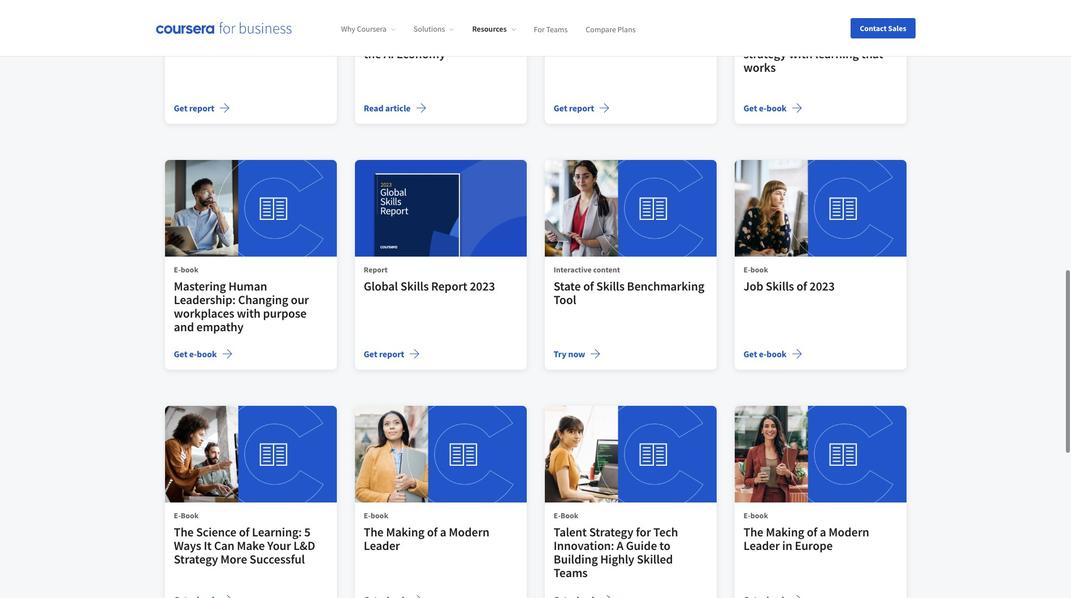 Task type: locate. For each thing, give the bounding box(es) containing it.
0 horizontal spatial get report button
[[174, 101, 230, 115]]

report
[[174, 19, 198, 29], [554, 19, 578, 29], [290, 32, 326, 48], [364, 265, 388, 275], [431, 278, 467, 294]]

of inside article the defining role of clos in the ai economy
[[459, 32, 469, 48]]

solutions link
[[414, 24, 454, 34]]

0 horizontal spatial book
[[181, 511, 199, 521]]

teams right for
[[546, 24, 568, 34]]

of inside e-book job skills of 2023
[[797, 278, 807, 294]]

the inside e-book the science of learning: 5 ways it can make your l&d strategy more successful
[[174, 524, 194, 540]]

2 modern from the left
[[829, 524, 869, 540]]

e- inside e-book the making of a modern leader in europe
[[744, 511, 751, 521]]

get report for global
[[364, 348, 404, 360]]

of inside e-book the science of learning: 5 ways it can make your l&d strategy more successful
[[239, 524, 250, 540]]

skills inside report global skills report 2023
[[400, 278, 429, 294]]

with down the human
[[237, 305, 261, 321]]

the science of learning image
[[165, 406, 337, 503]]

the for the making of a modern leader
[[364, 524, 384, 540]]

strategy
[[589, 524, 633, 540], [174, 551, 218, 567]]

resources link
[[472, 24, 516, 34]]

building inside building an agile talent strategy with learning that works
[[744, 32, 788, 48]]

a for the making of a modern leader in europe
[[820, 524, 826, 540]]

1 vertical spatial job
[[744, 278, 763, 294]]

leader for the making of a modern leader in europe
[[744, 538, 780, 554]]

the inside e-book the making of a modern leader
[[364, 524, 384, 540]]

e- inside e-book the making of a modern leader
[[364, 511, 371, 521]]

2 book from the left
[[561, 511, 579, 521]]

job inside "report the job skills of 2024 report"
[[196, 32, 216, 48]]

why coursera link
[[341, 24, 396, 34]]

in left europe on the right bottom of page
[[782, 538, 792, 554]]

book inside e-book job skills of 2023
[[751, 265, 768, 275]]

the inside "report the job skills of 2024 report"
[[174, 32, 194, 48]]

0 horizontal spatial report
[[189, 103, 214, 114]]

1 making from the left
[[386, 524, 425, 540]]

2023 inside report global skills report 2023
[[470, 278, 495, 294]]

1 a from the left
[[440, 524, 446, 540]]

can
[[214, 538, 234, 554]]

report for investment
[[569, 103, 594, 114]]

the for the science of learning: 5 ways it can make your l&d strategy more successful
[[174, 524, 194, 540]]

0 vertical spatial in
[[501, 32, 511, 48]]

in right clos
[[501, 32, 511, 48]]

of for the making of a modern leader
[[427, 524, 438, 540]]

0 vertical spatial strategy
[[589, 524, 633, 540]]

economy
[[396, 46, 445, 62]]

1 horizontal spatial leader
[[744, 538, 780, 554]]

teams down innovation:
[[554, 565, 588, 581]]

report for job
[[189, 103, 214, 114]]

1 horizontal spatial book
[[561, 511, 579, 521]]

1 horizontal spatial 2023
[[680, 32, 705, 48]]

now
[[568, 348, 585, 360]]

of for the defining role of clos in the ai economy
[[459, 32, 469, 48]]

teams inside 'e-book talent strategy for tech innovation: a guide to building highly skilled teams'
[[554, 565, 588, 581]]

0 horizontal spatial strategy
[[174, 551, 218, 567]]

job inside e-book job skills of 2023
[[744, 278, 763, 294]]

1 vertical spatial in
[[782, 538, 792, 554]]

1 vertical spatial building
[[554, 551, 598, 567]]

get report button
[[174, 101, 230, 115], [554, 101, 610, 115], [364, 347, 420, 361]]

of inside e-book the making of a modern leader
[[427, 524, 438, 540]]

building up "works"
[[744, 32, 788, 48]]

of inside "report the job skills of 2024 report"
[[249, 32, 260, 48]]

0 horizontal spatial leader
[[364, 538, 400, 554]]

of
[[249, 32, 260, 48], [459, 32, 469, 48], [583, 278, 594, 294], [797, 278, 807, 294], [239, 524, 250, 540], [427, 524, 438, 540], [807, 524, 817, 540]]

2 horizontal spatial report
[[569, 103, 594, 114]]

with
[[789, 46, 813, 62], [237, 305, 261, 321]]

book inside 'e-book talent strategy for tech innovation: a guide to building highly skilled teams'
[[561, 511, 579, 521]]

purpose
[[263, 305, 307, 321]]

2023
[[680, 32, 705, 48], [470, 278, 495, 294], [810, 278, 835, 294]]

modern inside e-book the making of a modern leader
[[449, 524, 489, 540]]

2 horizontal spatial get report button
[[554, 101, 610, 115]]

1 horizontal spatial get report button
[[364, 347, 420, 361]]

for teams link
[[534, 24, 568, 34]]

e- for job skills of 2023
[[759, 348, 767, 360]]

0 horizontal spatial get report
[[174, 103, 214, 114]]

a inside e-book the making of a modern leader in europe
[[820, 524, 826, 540]]

resources
[[472, 24, 507, 34]]

0 vertical spatial l&d
[[554, 32, 575, 48]]

in
[[501, 32, 511, 48], [782, 538, 792, 554]]

0 vertical spatial with
[[789, 46, 813, 62]]

teams
[[546, 24, 568, 34], [554, 565, 588, 581]]

compare plans
[[586, 24, 636, 34]]

id56499 resourcetile 316x180 image
[[165, 160, 337, 257]]

1 vertical spatial with
[[237, 305, 261, 321]]

contact sales button
[[851, 18, 915, 38]]

1 book from the left
[[181, 511, 199, 521]]

get e-book for mastering human leadership: changing our workplaces with purpose and empathy
[[174, 348, 217, 360]]

contact sales
[[860, 23, 906, 33]]

mastering
[[174, 278, 226, 294]]

2 a from the left
[[820, 524, 826, 540]]

gsr 2023 image
[[355, 160, 527, 257]]

survey
[[640, 32, 677, 48]]

e-book talent strategy for tech innovation: a guide to building highly skilled teams
[[554, 511, 678, 581]]

0 horizontal spatial job
[[196, 32, 216, 48]]

0 horizontal spatial modern
[[449, 524, 489, 540]]

2 horizontal spatial 2023
[[810, 278, 835, 294]]

article the defining role of clos in the ai economy
[[364, 19, 511, 62]]

modern
[[449, 524, 489, 540], [829, 524, 869, 540]]

0 horizontal spatial with
[[237, 305, 261, 321]]

1 horizontal spatial report
[[379, 348, 404, 360]]

1 horizontal spatial job
[[744, 278, 763, 294]]

leader
[[364, 538, 400, 554], [744, 538, 780, 554]]

1 horizontal spatial get report
[[364, 348, 404, 360]]

workplaces
[[174, 305, 234, 321]]

get for job skills of 2023
[[744, 348, 757, 360]]

interactive
[[554, 265, 592, 275]]

leader inside e-book the making of a modern leader
[[364, 538, 400, 554]]

report inside report l&d investment survey 2023
[[554, 19, 578, 29]]

get e-book button for mastering human leadership: changing our workplaces with purpose and empathy
[[174, 347, 233, 361]]

0 horizontal spatial l&d
[[293, 538, 315, 554]]

global
[[364, 278, 398, 294]]

talent
[[554, 524, 587, 540]]

compare
[[586, 24, 616, 34]]

book inside e-book the science of learning: 5 ways it can make your l&d strategy more successful
[[181, 511, 199, 521]]

e-
[[759, 103, 767, 114], [189, 348, 197, 360], [759, 348, 767, 360]]

2 making from the left
[[766, 524, 804, 540]]

science
[[196, 524, 237, 540]]

1 vertical spatial l&d
[[293, 538, 315, 554]]

job for book
[[744, 278, 763, 294]]

for
[[636, 524, 651, 540]]

e- inside e-book mastering human leadership: changing our workplaces with purpose and empathy
[[174, 265, 181, 275]]

e- for job skills of 2023
[[744, 265, 751, 275]]

building
[[744, 32, 788, 48], [554, 551, 598, 567]]

1 vertical spatial strategy
[[174, 551, 218, 567]]

tech
[[653, 524, 678, 540]]

report the job skills of 2024 report
[[174, 19, 326, 48]]

making inside e-book the making of a modern leader
[[386, 524, 425, 540]]

empathy
[[196, 319, 244, 335]]

1 horizontal spatial in
[[782, 538, 792, 554]]

0 horizontal spatial building
[[554, 551, 598, 567]]

l&d inside e-book the science of learning: 5 ways it can make your l&d strategy more successful
[[293, 538, 315, 554]]

book up "ways" at bottom
[[181, 511, 199, 521]]

e- for mastering human leadership: changing our workplaces with purpose and empathy
[[189, 348, 197, 360]]

and
[[174, 319, 194, 335]]

get e-book button for job skills of 2023
[[744, 347, 802, 361]]

report for global
[[364, 265, 388, 275]]

read article button
[[364, 101, 426, 115]]

leader for the making of a modern leader
[[364, 538, 400, 554]]

changing
[[238, 292, 288, 308]]

ways
[[174, 538, 201, 554]]

human
[[228, 278, 267, 294]]

of inside e-book the making of a modern leader in europe
[[807, 524, 817, 540]]

of for the job skills of 2024 report
[[249, 32, 260, 48]]

e- inside e-book job skills of 2023
[[744, 265, 751, 275]]

why coursera
[[341, 24, 387, 34]]

1 modern from the left
[[449, 524, 489, 540]]

get e-book button
[[744, 101, 802, 115], [174, 347, 233, 361], [744, 347, 802, 361]]

1 horizontal spatial l&d
[[554, 32, 575, 48]]

guide
[[626, 538, 657, 554]]

e- inside 'e-book talent strategy for tech innovation: a guide to building highly skilled teams'
[[554, 511, 561, 521]]

l&d
[[554, 32, 575, 48], [293, 538, 315, 554]]

1 vertical spatial teams
[[554, 565, 588, 581]]

of for the making of a modern leader in europe
[[807, 524, 817, 540]]

1 horizontal spatial building
[[744, 32, 788, 48]]

5
[[304, 524, 311, 540]]

0 horizontal spatial in
[[501, 32, 511, 48]]

e-book job skills of 2023
[[744, 265, 835, 294]]

strategy down science
[[174, 551, 218, 567]]

1 leader from the left
[[364, 538, 400, 554]]

1 horizontal spatial with
[[789, 46, 813, 62]]

agile
[[806, 32, 831, 48]]

benchmarking
[[627, 278, 704, 294]]

0 horizontal spatial making
[[386, 524, 425, 540]]

e- for mastering human leadership: changing our workplaces with purpose and empathy
[[174, 265, 181, 275]]

to
[[659, 538, 670, 554]]

the inside article the defining role of clos in the ai economy
[[364, 32, 384, 48]]

1 horizontal spatial modern
[[829, 524, 869, 540]]

state of skills image
[[545, 160, 716, 257]]

works
[[744, 60, 776, 75]]

making for the making of a modern leader in europe
[[766, 524, 804, 540]]

l&d right your
[[293, 538, 315, 554]]

get
[[174, 103, 187, 114], [554, 103, 567, 114], [744, 103, 757, 114], [174, 348, 187, 360], [364, 348, 377, 360], [744, 348, 757, 360]]

e- inside e-book the science of learning: 5 ways it can make your l&d strategy more successful
[[174, 511, 181, 521]]

report global skills report 2023
[[364, 265, 495, 294]]

that
[[861, 46, 883, 62]]

the
[[364, 46, 381, 62]]

strategy up highly
[[589, 524, 633, 540]]

with right strategy
[[789, 46, 813, 62]]

making inside e-book the making of a modern leader in europe
[[766, 524, 804, 540]]

article
[[385, 103, 411, 114]]

job
[[196, 32, 216, 48], [744, 278, 763, 294]]

job for the
[[196, 32, 216, 48]]

2 horizontal spatial get report
[[554, 103, 594, 114]]

a
[[440, 524, 446, 540], [820, 524, 826, 540]]

get report button for investment
[[554, 101, 610, 115]]

2 leader from the left
[[744, 538, 780, 554]]

a inside e-book the making of a modern leader
[[440, 524, 446, 540]]

modern inside e-book the making of a modern leader in europe
[[829, 524, 869, 540]]

get report for l&d
[[554, 103, 594, 114]]

clos
[[472, 32, 498, 48]]

0 horizontal spatial 2023
[[470, 278, 495, 294]]

the for the making of a modern leader in europe
[[744, 524, 763, 540]]

article
[[364, 19, 387, 29]]

our
[[291, 292, 309, 308]]

get report for the
[[174, 103, 214, 114]]

2023 inside report l&d investment survey 2023
[[680, 32, 705, 48]]

read
[[364, 103, 383, 114]]

contact
[[860, 23, 887, 33]]

book inside e-book the making of a modern leader in europe
[[751, 511, 768, 521]]

0 horizontal spatial a
[[440, 524, 446, 540]]

get report
[[174, 103, 214, 114], [554, 103, 594, 114], [364, 348, 404, 360]]

book
[[181, 511, 199, 521], [561, 511, 579, 521]]

l&d right for
[[554, 32, 575, 48]]

leader inside e-book the making of a modern leader in europe
[[744, 538, 780, 554]]

of for job skills of 2023
[[797, 278, 807, 294]]

1 horizontal spatial making
[[766, 524, 804, 540]]

book up talent on the bottom right of the page
[[561, 511, 579, 521]]

building down talent on the bottom right of the page
[[554, 551, 598, 567]]

0 vertical spatial job
[[196, 32, 216, 48]]

e- for the making of a modern leader in europe
[[744, 511, 751, 521]]

1 horizontal spatial a
[[820, 524, 826, 540]]

for teams
[[534, 24, 568, 34]]

1 horizontal spatial strategy
[[589, 524, 633, 540]]

the inside e-book the making of a modern leader in europe
[[744, 524, 763, 540]]

building inside 'e-book talent strategy for tech innovation: a guide to building highly skilled teams'
[[554, 551, 598, 567]]

0 vertical spatial building
[[744, 32, 788, 48]]



Task type: describe. For each thing, give the bounding box(es) containing it.
why
[[341, 24, 355, 34]]

l&d inside report l&d investment survey 2023
[[554, 32, 575, 48]]

get report button for skills
[[364, 347, 420, 361]]

e- for the making of a modern leader
[[364, 511, 371, 521]]

strategy inside 'e-book talent strategy for tech innovation: a guide to building highly skilled teams'
[[589, 524, 633, 540]]

2023 inside e-book job skills of 2023
[[810, 278, 835, 294]]

more
[[220, 551, 247, 567]]

e-book the making of a modern leader in europe
[[744, 511, 869, 554]]

report for the
[[174, 19, 198, 29]]

defining
[[386, 32, 430, 48]]

successful
[[250, 551, 305, 567]]

try now
[[554, 348, 585, 360]]

an
[[790, 32, 803, 48]]

read article
[[364, 103, 411, 114]]

get report button for job
[[174, 101, 230, 115]]

with inside e-book mastering human leadership: changing our workplaces with purpose and empathy
[[237, 305, 261, 321]]

learning:
[[252, 524, 302, 540]]

0 vertical spatial teams
[[546, 24, 568, 34]]

coursera for business image
[[156, 22, 291, 34]]

leadership:
[[174, 292, 236, 308]]

2024
[[262, 32, 287, 48]]

skills inside "report the job skills of 2024 report"
[[218, 32, 247, 48]]

in inside article the defining role of clos in the ai economy
[[501, 32, 511, 48]]

get for the job skills of 2024 report
[[174, 103, 187, 114]]

innovation:
[[554, 538, 614, 554]]

e-book the science of learning: 5 ways it can make your l&d strategy more successful
[[174, 511, 315, 567]]

report for skills
[[379, 348, 404, 360]]

learning
[[815, 46, 859, 62]]

role
[[433, 32, 456, 48]]

skills inside e-book job skills of 2023
[[766, 278, 794, 294]]

book for the
[[181, 511, 199, 521]]

in inside e-book the making of a modern leader in europe
[[782, 538, 792, 554]]

skills inside interactive content state of skills benchmarking tool
[[596, 278, 625, 294]]

book inside e-book mastering human leadership: changing our workplaces with purpose and empathy
[[181, 265, 198, 275]]

state
[[554, 278, 581, 294]]

your
[[267, 538, 291, 554]]

compare plans link
[[586, 24, 636, 34]]

2023 for l&d investment survey 2023
[[680, 32, 705, 48]]

book inside e-book the making of a modern leader
[[371, 511, 388, 521]]

e- for talent strategy for tech innovation: a guide to building highly skilled teams
[[554, 511, 561, 521]]

get for global skills report 2023
[[364, 348, 377, 360]]

modern leader image
[[355, 406, 527, 503]]

make
[[237, 538, 265, 554]]

plans
[[618, 24, 636, 34]]

for
[[534, 24, 545, 34]]

skilled
[[637, 551, 673, 567]]

e-book the making of a modern leader
[[364, 511, 489, 554]]

europe
[[795, 538, 833, 554]]

book for talent
[[561, 511, 579, 521]]

modern for the making of a modern leader in europe
[[829, 524, 869, 540]]

get for mastering human leadership: changing our workplaces with purpose and empathy
[[174, 348, 187, 360]]

with inside building an agile talent strategy with learning that works
[[789, 46, 813, 62]]

highly
[[600, 551, 634, 567]]

2023 for global skills report 2023
[[470, 278, 495, 294]]

making of a modern leader in europe image
[[735, 406, 906, 503]]

a for the making of a modern leader
[[440, 524, 446, 540]]

try now button
[[554, 347, 601, 361]]

e- for the science of learning: 5 ways it can make your l&d strategy more successful
[[174, 511, 181, 521]]

try
[[554, 348, 567, 360]]

content
[[593, 265, 620, 275]]

it
[[204, 538, 212, 554]]

get for l&d investment survey 2023
[[554, 103, 567, 114]]

ai
[[384, 46, 394, 62]]

making for the making of a modern leader
[[386, 524, 425, 540]]

job skills 2023 image
[[735, 160, 906, 257]]

report for l&d
[[554, 19, 578, 29]]

talent
[[834, 32, 865, 48]]

a
[[617, 538, 624, 554]]

strategy
[[744, 46, 786, 62]]

talent strategy image
[[545, 406, 716, 503]]

sales
[[888, 23, 906, 33]]

coursera
[[357, 24, 387, 34]]

report l&d investment survey 2023
[[554, 19, 705, 48]]

tool
[[554, 292, 576, 308]]

building an agile talent strategy with learning that works
[[744, 32, 883, 75]]

interactive content state of skills benchmarking tool
[[554, 265, 704, 308]]

investment
[[578, 32, 638, 48]]

of inside interactive content state of skills benchmarking tool
[[583, 278, 594, 294]]

get e-book for job skills of 2023
[[744, 348, 787, 360]]

solutions
[[414, 24, 445, 34]]

e-book mastering human leadership: changing our workplaces with purpose and empathy
[[174, 265, 309, 335]]

strategy inside e-book the science of learning: 5 ways it can make your l&d strategy more successful
[[174, 551, 218, 567]]

of for the science of learning: 5 ways it can make your l&d strategy more successful
[[239, 524, 250, 540]]

modern for the making of a modern leader
[[449, 524, 489, 540]]



Task type: vqa. For each thing, say whether or not it's contained in the screenshot.
the topmost Strategy
yes



